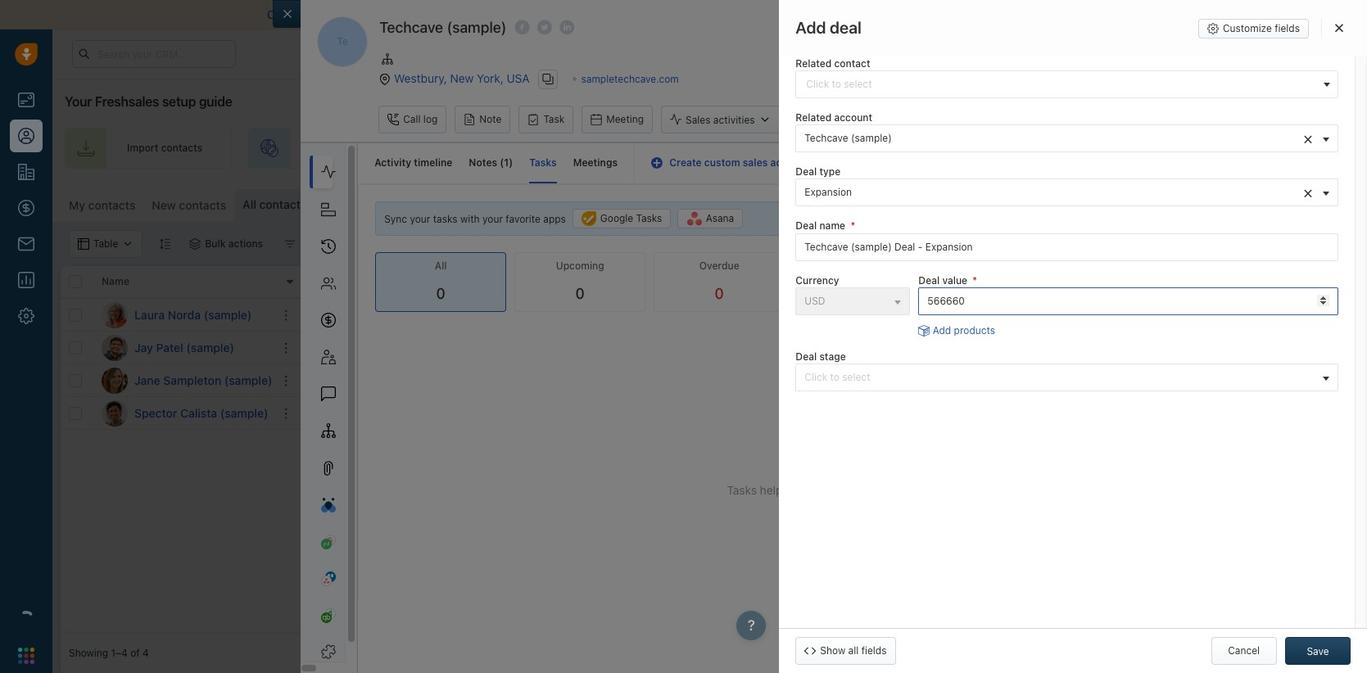 Task type: vqa. For each thing, say whether or not it's contained in the screenshot.
Deal name *
yes



Task type: describe. For each thing, give the bounding box(es) containing it.
related contact
[[796, 57, 871, 70]]

set up your sales pipeline
[[1149, 142, 1271, 154]]

press space to select this row. row containing jane sampleton (sample)
[[61, 365, 306, 397]]

tara for janesampleton@gmail.com
[[736, 374, 756, 387]]

name
[[820, 220, 846, 232]]

1 you from the left
[[786, 484, 805, 498]]

actions
[[228, 238, 263, 250]]

* for deal value *
[[973, 274, 977, 286]]

+ click to add
[[593, 309, 657, 321]]

details
[[1239, 24, 1270, 36]]

meetings
[[573, 157, 618, 169]]

usd button
[[796, 287, 910, 315]]

value
[[942, 274, 968, 286]]

sales left sequence
[[968, 142, 992, 154]]

add for add contact
[[1293, 197, 1312, 209]]

l image
[[102, 302, 128, 328]]

add task button
[[1278, 253, 1350, 281]]

Enter value number field
[[919, 287, 1339, 315]]

call
[[403, 113, 421, 126]]

overdue
[[699, 260, 740, 272]]

acme
[[962, 309, 988, 321]]

jane
[[134, 373, 160, 387]]

deal
[[834, 114, 853, 126]]

call log
[[403, 113, 438, 126]]

route leads to your team
[[707, 142, 825, 154]]

save
[[1307, 646, 1329, 658]]

)
[[509, 157, 513, 169]]

and
[[521, 7, 541, 21]]

sync
[[620, 7, 645, 21]]

filter by
[[302, 238, 341, 250]]

my
[[69, 198, 85, 212]]

press space to select this row. row containing jaypatelsample@gmail.com
[[306, 332, 1359, 365]]

0 vertical spatial click
[[602, 309, 625, 321]]

invite
[[523, 142, 549, 154]]

s image
[[102, 400, 128, 426]]

your freshsales setup guide
[[65, 94, 232, 109]]

bulk
[[205, 238, 226, 250]]

with
[[460, 213, 480, 225]]

your right the add
[[830, 7, 855, 21]]

sales for sales activities
[[686, 114, 711, 126]]

show all fields
[[820, 645, 887, 657]]

+
[[593, 309, 599, 321]]

add
[[640, 309, 657, 321]]

send email image
[[1205, 47, 1217, 61]]

deal for deal type
[[796, 166, 817, 178]]

(sample) for laura norda (sample)
[[204, 308, 252, 322]]

your trial ends in 21 days
[[919, 48, 1027, 59]]

laura norda (sample) link
[[134, 307, 252, 323]]

jane sampleton (sample)
[[134, 373, 272, 387]]

sales for sales owner
[[715, 276, 741, 288]]

need
[[939, 484, 965, 498]]

conversations.
[[694, 7, 773, 21]]

1 tara schultz from the top
[[736, 309, 793, 321]]

trial
[[942, 48, 958, 59]]

type
[[820, 166, 841, 178]]

click inside "button"
[[805, 371, 828, 383]]

press space to select this row. row containing jay patel (sample)
[[61, 332, 306, 365]]

(sample) down account on the top right of the page
[[851, 132, 892, 144]]

sequence
[[995, 142, 1041, 154]]

new inside dialog
[[450, 71, 474, 85]]

all for see all details
[[1226, 24, 1236, 36]]

see
[[1206, 24, 1223, 36]]

meeting
[[606, 113, 644, 126]]

0 horizontal spatial apps
[[543, 213, 566, 225]]

× for expansion
[[1303, 183, 1313, 202]]

to left do.
[[968, 484, 979, 498]]

calista
[[180, 406, 217, 420]]

× for techcave (sample)
[[1303, 129, 1313, 148]]

pipeline
[[1233, 142, 1271, 154]]

see all details
[[1206, 24, 1270, 36]]

note
[[480, 113, 502, 126]]

tara schultz for spectorcalista@gmail.com
[[736, 407, 793, 419]]

sales owner
[[715, 276, 774, 288]]

tasks for tasks
[[529, 157, 557, 169]]

see all details button
[[1181, 16, 1279, 44]]

jane sampleton (sample) link
[[134, 372, 272, 389]]

press space to select this row. row containing lauranordasample@gmail.com
[[306, 299, 1359, 332]]

tasks for tasks help you keep track of things you need to do.
[[727, 484, 757, 498]]

fields inside button
[[1275, 22, 1300, 34]]

add for add task
[[1300, 260, 1319, 272]]

connect your mailbox to improve deliverability and enable 2-way sync of email conversations. import all your sales data
[[267, 7, 913, 21]]

spector calista (sample) link
[[134, 405, 268, 422]]

filter
[[302, 238, 327, 250]]

1 vertical spatial new
[[152, 198, 176, 212]]

j image
[[102, 335, 128, 361]]

tara for jaypatelsample@gmail.com
[[736, 342, 756, 354]]

inc
[[991, 309, 1004, 321]]

0 for upcoming
[[576, 285, 585, 302]]

fields inside button
[[862, 645, 887, 657]]

your down 'more...'
[[410, 213, 430, 225]]

name row
[[61, 266, 306, 299]]

show all fields button
[[796, 637, 896, 665]]

linkedin circled image
[[560, 19, 575, 36]]

contacts right my
[[88, 198, 135, 212]]

task
[[544, 113, 565, 126]]

all for all contacts 4
[[243, 197, 256, 211]]

0 vertical spatial import
[[776, 7, 812, 21]]

dialog containing techcave (sample)
[[273, 0, 1367, 673]]

customize table button
[[1007, 189, 1121, 217]]

0 horizontal spatial techcave (sample)
[[379, 19, 507, 36]]

import for import contacts link
[[127, 142, 158, 154]]

way
[[595, 7, 617, 21]]

to inside "button"
[[830, 371, 840, 383]]

Search your CRM... text field
[[72, 40, 236, 68]]

your right invite on the top of the page
[[551, 142, 572, 154]]

1 tara from the top
[[736, 309, 756, 321]]

row group containing lauranordasample@gmail.com
[[306, 299, 1359, 430]]

import all your sales data link
[[776, 7, 916, 21]]

tara for spectorcalista@gmail.com
[[736, 407, 756, 419]]

import contacts for import contacts link
[[127, 142, 202, 154]]

more...
[[395, 199, 428, 211]]

add task
[[1300, 260, 1341, 272]]

customize fields
[[1223, 22, 1300, 34]]

sales inside 'link'
[[1206, 142, 1231, 154]]

your for your trial ends in 21 days
[[919, 48, 939, 59]]

import contacts group
[[1129, 189, 1263, 217]]

Click to select search field
[[796, 71, 1339, 98]]

2 you from the left
[[916, 484, 935, 498]]

container_wx8msf4aqz5i3rn1 image for tara schultz
[[720, 309, 732, 321]]

sales inside dialog
[[743, 157, 768, 169]]

jay
[[134, 340, 153, 354]]

0 vertical spatial all
[[815, 7, 827, 21]]

tara schultz for jaypatelsample@gmail.com
[[736, 342, 793, 354]]

tara schultz for janesampleton@gmail.com
[[736, 374, 793, 387]]

spectorcalista@gmail.com
[[315, 405, 436, 418]]

deal stage
[[796, 351, 846, 363]]

0 for completed
[[854, 285, 863, 302]]

click to select button
[[796, 364, 1339, 392]]

to right mailbox
[[388, 7, 399, 21]]

related account
[[796, 112, 873, 124]]

(sample) for jay patel (sample)
[[186, 340, 234, 354]]

invite your team
[[523, 142, 599, 154]]

notes ( 1 )
[[469, 157, 513, 169]]

deliverability
[[448, 7, 518, 21]]

corp
[[970, 342, 993, 354]]

account
[[834, 112, 873, 124]]

12 more...
[[381, 199, 428, 211]]

of inside dialog
[[867, 484, 877, 498]]

all contacts 4
[[243, 197, 321, 211]]

Start typing... text field
[[796, 233, 1339, 261]]

setup
[[162, 94, 196, 109]]

janesampleton@gmail.com
[[315, 373, 439, 385]]

your for your freshsales setup guide
[[65, 94, 92, 109]]

lauranordasample@gmail.com
[[315, 307, 454, 319]]

set
[[1149, 142, 1165, 154]]

facebook circled image
[[515, 19, 530, 36]]

4 inside all contacts 4
[[315, 199, 321, 211]]



Task type: locate. For each thing, give the bounding box(es) containing it.
0 vertical spatial fields
[[1275, 22, 1300, 34]]

0 horizontal spatial container_wx8msf4aqz5i3rn1 image
[[284, 238, 296, 250]]

1 horizontal spatial all
[[848, 645, 859, 657]]

customize fields button
[[1199, 19, 1309, 39]]

route leads to your team link
[[645, 128, 855, 169]]

container_wx8msf4aqz5i3rn1 image inside bulk actions button
[[189, 238, 201, 250]]

container_wx8msf4aqz5i3rn1 image down sales owner
[[720, 309, 732, 321]]

0 vertical spatial techcave
[[379, 19, 443, 36]]

press space to select this row. row
[[61, 299, 306, 332], [306, 299, 1359, 332], [61, 332, 306, 365], [306, 332, 1359, 365], [61, 365, 306, 397], [306, 365, 1359, 397], [61, 397, 306, 430], [306, 397, 1359, 430]]

related for related account
[[796, 112, 832, 124]]

stage
[[820, 351, 846, 363]]

bulk actions button
[[179, 230, 274, 258]]

grid containing laura norda (sample)
[[61, 265, 1359, 634]]

(sample)
[[447, 19, 507, 36], [851, 132, 892, 144], [204, 308, 252, 322], [1007, 309, 1048, 321], [186, 340, 234, 354], [996, 342, 1037, 354], [224, 373, 272, 387], [220, 406, 268, 420]]

click down deal stage
[[805, 371, 828, 383]]

sales left activities
[[686, 114, 711, 126]]

add products link
[[919, 323, 996, 337]]

schultz left click to select
[[758, 374, 793, 387]]

3 tara schultz from the top
[[736, 374, 793, 387]]

import for import contacts button
[[1151, 197, 1183, 209]]

4 tara from the top
[[736, 407, 756, 419]]

import contacts down set up your sales pipeline 'link'
[[1151, 197, 1227, 209]]

sales
[[686, 114, 711, 126], [715, 276, 741, 288]]

(sample) right norda
[[204, 308, 252, 322]]

0 horizontal spatial leads
[[389, 142, 415, 154]]

4 tara schultz from the top
[[736, 407, 793, 419]]

all inside dialog
[[435, 260, 447, 272]]

×
[[1303, 129, 1313, 148], [1303, 183, 1313, 202]]

customize
[[1223, 22, 1272, 34], [1034, 197, 1084, 209]]

janesampleton@gmail.com link
[[315, 372, 439, 389]]

2 schultz from the top
[[758, 342, 793, 354]]

grid
[[61, 265, 1359, 634]]

0 horizontal spatial in
[[338, 142, 347, 154]]

4 0 from the left
[[854, 285, 863, 302]]

*
[[851, 220, 855, 232], [973, 274, 977, 286]]

invite your team link
[[460, 128, 628, 169]]

your inside 'link'
[[1182, 142, 1203, 154]]

contact for related contact
[[834, 57, 871, 70]]

select
[[842, 371, 870, 383]]

your right up at the top of page
[[1182, 142, 1203, 154]]

1 horizontal spatial techcave (sample)
[[805, 132, 892, 144]]

* right value
[[973, 274, 977, 286]]

qualified
[[857, 309, 898, 321], [857, 374, 898, 387]]

container_wx8msf4aqz5i3rn1 image
[[284, 238, 296, 250], [720, 309, 732, 321]]

2-
[[583, 7, 595, 21]]

press space to select this row. row containing janesampleton@gmail.com
[[306, 365, 1359, 397]]

jaypatelsample@gmail.com
[[315, 340, 440, 352]]

create sales sequence link
[[871, 128, 1070, 169]]

0 vertical spatial apps
[[543, 213, 566, 225]]

tasks inside button
[[636, 213, 662, 225]]

currency
[[796, 274, 839, 286]]

1 schultz from the top
[[758, 309, 793, 321]]

0 for overdue
[[715, 285, 724, 302]]

add for add deal
[[812, 114, 831, 126]]

connect down the import contacts group
[[1180, 260, 1219, 272]]

click right + in the left of the page
[[602, 309, 625, 321]]

things
[[880, 484, 913, 498]]

4 right "1–4"
[[143, 648, 149, 660]]

0 horizontal spatial all
[[815, 7, 827, 21]]

import down your freshsales setup guide
[[127, 142, 158, 154]]

1 vertical spatial tasks
[[636, 213, 662, 225]]

0 vertical spatial container_wx8msf4aqz5i3rn1 image
[[1018, 197, 1030, 209]]

add left products
[[933, 324, 951, 336]]

products
[[954, 324, 996, 336]]

1 horizontal spatial you
[[916, 484, 935, 498]]

your left trial
[[919, 48, 939, 59]]

1 qualified from the top
[[857, 309, 898, 321]]

1 dialog from the left
[[273, 0, 1367, 673]]

add deal
[[812, 114, 853, 126]]

in inside bring in website leads link
[[338, 142, 347, 154]]

new contacts
[[152, 198, 226, 212]]

0 horizontal spatial container_wx8msf4aqz5i3rn1 image
[[189, 238, 201, 250]]

of right track
[[867, 484, 877, 498]]

add left task
[[1300, 260, 1319, 272]]

all contacts link
[[243, 197, 307, 213]]

1 horizontal spatial all
[[435, 260, 447, 272]]

0 vertical spatial related
[[796, 57, 832, 70]]

deal for deal name *
[[796, 220, 817, 232]]

3 tara from the top
[[736, 374, 756, 387]]

* right name
[[851, 220, 855, 232]]

0 vertical spatial all
[[243, 197, 256, 211]]

customize for customize table
[[1034, 197, 1084, 209]]

techcave up westbury,
[[379, 19, 443, 36]]

team up 'deal type'
[[801, 142, 825, 154]]

sales left pipeline
[[1206, 142, 1231, 154]]

0 horizontal spatial 4
[[143, 648, 149, 660]]

0 horizontal spatial connect
[[267, 7, 313, 21]]

2 horizontal spatial of
[[867, 484, 877, 498]]

new contacts button
[[144, 189, 234, 222], [152, 198, 226, 212]]

qualified for lauranordasample@gmail.com
[[857, 309, 898, 321]]

1 horizontal spatial *
[[973, 274, 977, 286]]

0 horizontal spatial import
[[127, 142, 158, 154]]

improve
[[402, 7, 445, 21]]

1 horizontal spatial new
[[450, 71, 474, 85]]

contact up task
[[1315, 197, 1351, 209]]

1 vertical spatial apps
[[1222, 260, 1245, 272]]

create sales sequence
[[933, 142, 1041, 154]]

2 horizontal spatial import
[[1151, 197, 1183, 209]]

1 vertical spatial all
[[435, 260, 447, 272]]

dialog containing add deal
[[779, 0, 1367, 673]]

0 vertical spatial qualified
[[857, 309, 898, 321]]

create
[[933, 142, 965, 154], [670, 157, 702, 169]]

status
[[838, 276, 869, 288]]

connect left mailbox
[[267, 7, 313, 21]]

add products
[[933, 324, 996, 336]]

to left the add
[[628, 309, 637, 321]]

expansion
[[805, 186, 852, 199]]

0 horizontal spatial all
[[243, 197, 256, 211]]

2 tara schultz from the top
[[736, 342, 793, 354]]

bring in website leads
[[311, 142, 415, 154]]

westbury, new york, usa
[[394, 71, 530, 85]]

add left the deal in the top of the page
[[812, 114, 831, 126]]

contact inside 'button'
[[1315, 197, 1351, 209]]

(sample) for spector calista (sample)
[[220, 406, 268, 420]]

1 horizontal spatial apps
[[1222, 260, 1245, 272]]

deal left stage
[[796, 351, 817, 363]]

to inside row
[[628, 309, 637, 321]]

create for create custom sales activity
[[670, 157, 702, 169]]

1 horizontal spatial sales
[[715, 276, 741, 288]]

1 horizontal spatial techcave
[[805, 132, 848, 144]]

contacts up filter by button
[[259, 197, 307, 211]]

log
[[423, 113, 438, 126]]

tara schultz left deal stage
[[736, 342, 793, 354]]

(sample) right corp
[[996, 342, 1037, 354]]

(sample) right sampleton
[[224, 373, 272, 387]]

1 horizontal spatial container_wx8msf4aqz5i3rn1 image
[[1018, 197, 1030, 209]]

your up 'activity'
[[778, 142, 799, 154]]

schultz down owner
[[758, 309, 793, 321]]

all right the show
[[848, 645, 859, 657]]

all right see
[[1226, 24, 1236, 36]]

press space to select this row. row down 'jay patel (sample)' link
[[61, 365, 306, 397]]

qualified for janesampleton@gmail.com
[[857, 374, 898, 387]]

deal value *
[[919, 274, 977, 286]]

task
[[1322, 260, 1341, 272]]

deal for deal value *
[[919, 274, 940, 286]]

of right sync
[[648, 7, 659, 21]]

to up 'activity'
[[765, 142, 775, 154]]

0 vertical spatial in
[[984, 48, 992, 59]]

2 related from the top
[[796, 112, 832, 124]]

add deal
[[796, 18, 862, 37]]

1 vertical spatial all
[[1226, 24, 1236, 36]]

asana
[[706, 213, 734, 225]]

tasks right google
[[636, 213, 662, 225]]

0 horizontal spatial create
[[670, 157, 702, 169]]

sales left data
[[858, 7, 886, 21]]

to down stage
[[830, 371, 840, 383]]

(sample) for acme inc (sample)
[[1007, 309, 1048, 321]]

0 vertical spatial contact
[[834, 57, 871, 70]]

sales down overdue
[[715, 276, 741, 288]]

container_wx8msf4aqz5i3rn1 image for filter by
[[284, 238, 296, 250]]

1 horizontal spatial 4
[[315, 199, 321, 211]]

(sample) left facebook circled image
[[447, 19, 507, 36]]

1 horizontal spatial your
[[919, 48, 939, 59]]

row group containing laura norda (sample)
[[61, 299, 306, 430]]

0 down overdue
[[715, 285, 724, 302]]

0 horizontal spatial tasks
[[529, 157, 557, 169]]

to
[[388, 7, 399, 21], [765, 142, 775, 154], [628, 309, 637, 321], [830, 371, 840, 383], [968, 484, 979, 498]]

0 vertical spatial of
[[648, 7, 659, 21]]

you right help
[[786, 484, 805, 498]]

explore plans
[[1058, 47, 1122, 59]]

in right bring
[[338, 142, 347, 154]]

data
[[889, 7, 913, 21]]

1 horizontal spatial contact
[[1315, 197, 1351, 209]]

0 horizontal spatial techcave
[[379, 19, 443, 36]]

1 vertical spatial import
[[127, 142, 158, 154]]

0 horizontal spatial of
[[130, 648, 140, 660]]

dialog
[[273, 0, 1367, 673], [779, 0, 1367, 673]]

related for related contact
[[796, 57, 832, 70]]

0 vertical spatial create
[[933, 142, 965, 154]]

related down the add
[[796, 57, 832, 70]]

3 schultz from the top
[[758, 374, 793, 387]]

row group
[[61, 299, 306, 430], [306, 299, 1359, 430]]

0 up 4167348672
[[436, 285, 446, 302]]

press space to select this row. row down currency
[[306, 299, 1359, 332]]

import contacts link
[[65, 128, 232, 169]]

all left deal
[[815, 7, 827, 21]]

contacts down set up your sales pipeline
[[1186, 197, 1227, 209]]

4 up filter by in the top left of the page
[[315, 199, 321, 211]]

tasks left help
[[727, 484, 757, 498]]

1 vertical spatial qualified
[[857, 374, 898, 387]]

fields right the show
[[862, 645, 887, 657]]

2 0 from the left
[[576, 285, 585, 302]]

in left 21
[[984, 48, 992, 59]]

team up meetings
[[575, 142, 599, 154]]

0 horizontal spatial import contacts
[[127, 142, 202, 154]]

my contacts
[[69, 198, 135, 212]]

add for add products
[[933, 324, 951, 336]]

container_wx8msf4aqz5i3rn1 image inside customize table button
[[1018, 197, 1030, 209]]

all up work
[[435, 260, 447, 272]]

container_wx8msf4aqz5i3rn1 image
[[1018, 197, 1030, 209], [189, 238, 201, 250]]

4 schultz from the top
[[758, 407, 793, 419]]

techcave (sample) down the deal in the top of the page
[[805, 132, 892, 144]]

tara schultz left click to select
[[736, 374, 793, 387]]

connect for connect apps
[[1180, 260, 1219, 272]]

your left freshsales
[[65, 94, 92, 109]]

track
[[837, 484, 864, 498]]

apps down the import contacts group
[[1222, 260, 1245, 272]]

1 vertical spatial contact
[[1315, 197, 1351, 209]]

1 vertical spatial click
[[805, 371, 828, 383]]

customize table
[[1034, 197, 1110, 209]]

contacts up bulk
[[179, 198, 226, 212]]

create left sequence
[[933, 142, 965, 154]]

1 vertical spatial related
[[796, 112, 832, 124]]

1 related from the top
[[796, 57, 832, 70]]

2 tara from the top
[[736, 342, 756, 354]]

1 horizontal spatial fields
[[1275, 22, 1300, 34]]

import inside button
[[1151, 197, 1183, 209]]

1 vertical spatial 4
[[143, 648, 149, 660]]

2 horizontal spatial all
[[1226, 24, 1236, 36]]

twitter circled image
[[537, 19, 552, 36]]

× right pipeline
[[1303, 129, 1313, 148]]

contact for add contact
[[1315, 197, 1351, 209]]

create inside dialog
[[670, 157, 702, 169]]

spector calista (sample)
[[134, 406, 268, 420]]

explore plans link
[[1049, 44, 1131, 63]]

1 horizontal spatial team
[[801, 142, 825, 154]]

1 horizontal spatial customize
[[1223, 22, 1272, 34]]

tasks help you keep track of things you need to do.
[[727, 484, 998, 498]]

1 team from the left
[[575, 142, 599, 154]]

click to select
[[805, 371, 870, 383]]

tasks
[[529, 157, 557, 169], [636, 213, 662, 225], [727, 484, 757, 498]]

1 horizontal spatial of
[[648, 7, 659, 21]]

1 vertical spatial in
[[338, 142, 347, 154]]

1 horizontal spatial tasks
[[636, 213, 662, 225]]

contact
[[834, 57, 871, 70], [1315, 197, 1351, 209]]

new left york,
[[450, 71, 474, 85]]

press space to select this row. row up sampleton
[[61, 332, 306, 365]]

1 vertical spatial sales
[[715, 276, 741, 288]]

create for create sales sequence
[[933, 142, 965, 154]]

1 vertical spatial techcave
[[805, 132, 848, 144]]

(sample) for jane sampleton (sample)
[[224, 373, 272, 387]]

techcave down add deal
[[805, 132, 848, 144]]

press space to select this row. row up click to select
[[306, 332, 1359, 365]]

j image
[[102, 367, 128, 394]]

techcave
[[379, 19, 443, 36], [805, 132, 848, 144]]

0 horizontal spatial sales
[[686, 114, 711, 126]]

1
[[504, 157, 509, 169]]

1 vertical spatial *
[[973, 274, 977, 286]]

1 row group from the left
[[61, 299, 306, 430]]

1 × from the top
[[1303, 129, 1313, 148]]

2 leads from the left
[[737, 142, 763, 154]]

2 vertical spatial of
[[130, 648, 140, 660]]

1 horizontal spatial import
[[776, 7, 812, 21]]

(sample) right the inc
[[1007, 309, 1048, 321]]

1 vertical spatial connect
[[1180, 260, 1219, 272]]

create custom sales activity link
[[651, 157, 806, 169]]

create left custom
[[670, 157, 702, 169]]

add inside button
[[1300, 260, 1319, 272]]

1 vertical spatial your
[[65, 94, 92, 109]]

1 vertical spatial of
[[867, 484, 877, 498]]

import down up at the top of page
[[1151, 197, 1183, 209]]

1 vertical spatial create
[[670, 157, 702, 169]]

press space to select this row. row up jay patel (sample)
[[61, 299, 306, 332]]

container_wx8msf4aqz5i3rn1 image inside filter by button
[[284, 238, 296, 250]]

fields right details at the right of the page
[[1275, 22, 1300, 34]]

all up actions
[[243, 197, 256, 211]]

keep
[[808, 484, 834, 498]]

0 horizontal spatial your
[[65, 94, 92, 109]]

add
[[796, 18, 826, 37]]

activity
[[771, 157, 806, 169]]

press space to select this row. row containing laura norda (sample)
[[61, 299, 306, 332]]

0 vertical spatial tasks
[[529, 157, 557, 169]]

import contacts down setup
[[127, 142, 202, 154]]

0 vertical spatial your
[[919, 48, 939, 59]]

0 vertical spatial ×
[[1303, 129, 1313, 148]]

customize inside button
[[1034, 197, 1084, 209]]

add up add task button
[[1293, 197, 1312, 209]]

connect for connect your mailbox to improve deliverability and enable 2-way sync of email conversations. import all your sales data
[[267, 7, 313, 21]]

(sample) up jane sampleton (sample)
[[186, 340, 234, 354]]

0 vertical spatial techcave (sample)
[[379, 19, 507, 36]]

call log button
[[379, 106, 447, 134]]

1 horizontal spatial import contacts
[[1151, 197, 1227, 209]]

container_wx8msf4aqz5i3rn1 image for bulk
[[189, 238, 201, 250]]

import contacts inside button
[[1151, 197, 1227, 209]]

import left deal
[[776, 7, 812, 21]]

3 0 from the left
[[715, 285, 724, 302]]

my contacts button
[[61, 189, 144, 222], [69, 198, 135, 212]]

0 for all
[[436, 285, 446, 302]]

leads up activity
[[389, 142, 415, 154]]

2 vertical spatial all
[[848, 645, 859, 657]]

customize for customize fields
[[1223, 22, 1272, 34]]

0 down 'upcoming'
[[576, 285, 585, 302]]

e
[[962, 342, 968, 354]]

2 vertical spatial tasks
[[727, 484, 757, 498]]

customize inside button
[[1223, 22, 1272, 34]]

schultz for janesampleton@gmail.com
[[758, 374, 793, 387]]

sales down the route leads to your team at the right top
[[743, 157, 768, 169]]

1–4
[[111, 648, 128, 660]]

your
[[316, 7, 340, 21], [830, 7, 855, 21], [551, 142, 572, 154], [778, 142, 799, 154], [1182, 142, 1203, 154], [410, 213, 430, 225], [483, 213, 503, 225]]

* for deal name *
[[851, 220, 855, 232]]

freshworks switcher image
[[18, 648, 34, 664]]

contacts down setup
[[161, 142, 202, 154]]

deal for deal stage
[[796, 351, 817, 363]]

1 horizontal spatial click
[[805, 371, 828, 383]]

apps right the 'favorite'
[[543, 213, 566, 225]]

press space to select this row. row down stage
[[306, 365, 1359, 397]]

add
[[812, 114, 831, 126], [1293, 197, 1312, 209], [1300, 260, 1319, 272], [933, 324, 951, 336]]

table
[[1087, 197, 1110, 209]]

1 horizontal spatial in
[[984, 48, 992, 59]]

norda
[[168, 308, 201, 322]]

1 horizontal spatial leads
[[737, 142, 763, 154]]

0 horizontal spatial fields
[[862, 645, 887, 657]]

⌘ o
[[445, 199, 465, 212]]

activity timeline
[[375, 157, 453, 169]]

1 vertical spatial techcave (sample)
[[805, 132, 892, 144]]

1 vertical spatial import contacts
[[1151, 197, 1227, 209]]

2 team from the left
[[801, 142, 825, 154]]

0 horizontal spatial you
[[786, 484, 805, 498]]

spector
[[134, 406, 177, 420]]

import contacts for import contacts button
[[1151, 197, 1227, 209]]

0 horizontal spatial customize
[[1034, 197, 1084, 209]]

0 horizontal spatial contact
[[834, 57, 871, 70]]

container_wx8msf4aqz5i3rn1 image left customize table
[[1018, 197, 1030, 209]]

techcave (sample) up westbury, new york, usa link
[[379, 19, 507, 36]]

1 vertical spatial customize
[[1034, 197, 1084, 209]]

1 vertical spatial container_wx8msf4aqz5i3rn1 image
[[189, 238, 201, 250]]

westbury,
[[394, 71, 447, 85]]

1 horizontal spatial container_wx8msf4aqz5i3rn1 image
[[720, 309, 732, 321]]

sales activities
[[686, 114, 755, 126]]

your right with
[[483, 213, 503, 225]]

2 × from the top
[[1303, 183, 1313, 202]]

press space to select this row. row down sampleton
[[61, 397, 306, 430]]

container_wx8msf4aqz5i3rn1 image for customize
[[1018, 197, 1030, 209]]

schultz for jaypatelsample@gmail.com
[[758, 342, 793, 354]]

(sample) for e corp (sample)
[[996, 342, 1037, 354]]

contact down deal
[[834, 57, 871, 70]]

1 leads from the left
[[389, 142, 415, 154]]

your left mailbox
[[316, 7, 340, 21]]

2 dialog from the left
[[779, 0, 1367, 673]]

sales activities button
[[661, 106, 788, 134], [661, 106, 780, 134]]

cell
[[552, 299, 585, 331], [1077, 299, 1359, 331], [429, 332, 552, 364], [552, 332, 585, 364], [585, 332, 708, 364], [1077, 332, 1359, 364], [429, 365, 552, 397], [552, 365, 585, 397], [585, 365, 708, 397], [1077, 365, 1359, 397], [429, 397, 552, 429], [552, 397, 585, 429], [585, 397, 708, 429], [831, 397, 954, 429], [954, 397, 1077, 429], [1077, 397, 1359, 429]]

google
[[600, 213, 633, 225]]

press space to select this row. row containing spectorcalista@gmail.com
[[306, 397, 1359, 430]]

task button
[[519, 106, 574, 134]]

asana button
[[678, 209, 743, 229]]

0 horizontal spatial click
[[602, 309, 625, 321]]

schultz left deal stage
[[758, 342, 793, 354]]

close image
[[1335, 23, 1344, 33]]

1 0 from the left
[[436, 285, 446, 302]]

all for show all fields
[[848, 645, 859, 657]]

2 horizontal spatial tasks
[[727, 484, 757, 498]]

0 vertical spatial container_wx8msf4aqz5i3rn1 image
[[284, 238, 296, 250]]

0 vertical spatial connect
[[267, 7, 313, 21]]

tara schultz down owner
[[736, 309, 793, 321]]

1 horizontal spatial create
[[933, 142, 965, 154]]

all for all
[[435, 260, 447, 272]]

0 horizontal spatial new
[[152, 198, 176, 212]]

21
[[994, 48, 1004, 59]]

2 qualified from the top
[[857, 374, 898, 387]]

add deal button
[[788, 106, 861, 134]]

route
[[707, 142, 735, 154]]

deal left name
[[796, 220, 817, 232]]

0 vertical spatial new
[[450, 71, 474, 85]]

of right "1–4"
[[130, 648, 140, 660]]

2 vertical spatial import
[[1151, 197, 1183, 209]]

deal left type
[[796, 166, 817, 178]]

contacts inside button
[[1186, 197, 1227, 209]]

explore
[[1058, 47, 1093, 59]]

up
[[1168, 142, 1180, 154]]

1 vertical spatial container_wx8msf4aqz5i3rn1 image
[[720, 309, 732, 321]]

press space to select this row. row containing spector calista (sample)
[[61, 397, 306, 430]]

schultz for spectorcalista@gmail.com
[[758, 407, 793, 419]]

2 row group from the left
[[306, 299, 1359, 430]]

sampletechcave.com link
[[581, 73, 679, 85]]



